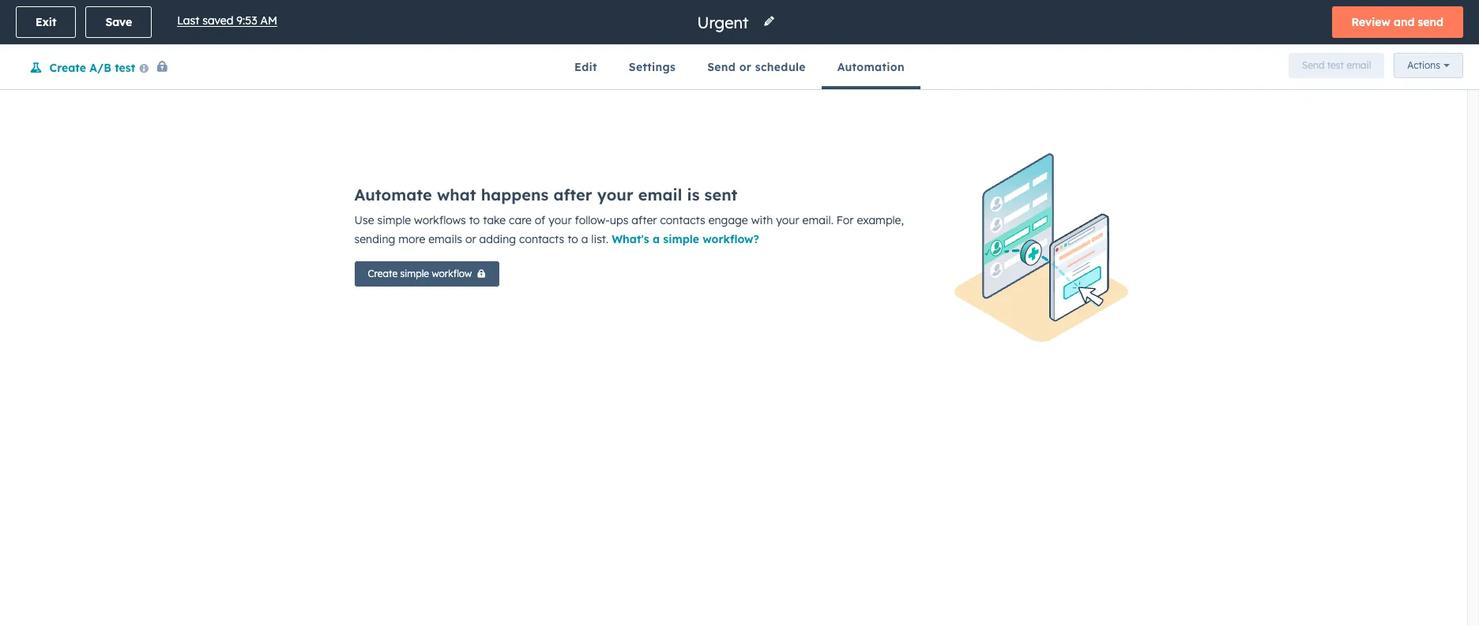 Task type: describe. For each thing, give the bounding box(es) containing it.
last
[[177, 14, 200, 28]]

what
[[437, 185, 476, 205]]

use
[[355, 213, 374, 228]]

use simple workflows to take care of your follow-ups after contacts engage with your email. for example, sending more emails or adding contacts to a list.
[[355, 213, 904, 247]]

example,
[[857, 213, 904, 228]]

save
[[105, 15, 132, 29]]

take
[[483, 213, 506, 228]]

review and send
[[1352, 15, 1444, 29]]

a inside button
[[653, 232, 660, 247]]

list.
[[592, 232, 609, 247]]

send
[[1419, 15, 1444, 29]]

or inside use simple workflows to take care of your follow-ups after contacts engage with your email. for example, sending more emails or adding contacts to a list.
[[466, 232, 476, 247]]

send or schedule link
[[692, 45, 822, 89]]

a/b
[[90, 61, 111, 75]]

email inside button
[[1347, 59, 1372, 71]]

1 horizontal spatial contacts
[[660, 213, 706, 228]]

test inside button
[[1328, 59, 1345, 71]]

care
[[509, 213, 532, 228]]

edit
[[575, 60, 597, 74]]

engage
[[709, 213, 748, 228]]

review and send button
[[1332, 6, 1464, 38]]

exit
[[36, 15, 56, 29]]

0 horizontal spatial after
[[554, 185, 593, 205]]

edit link
[[559, 45, 613, 89]]

workflow?
[[703, 232, 760, 247]]

1 horizontal spatial to
[[568, 232, 579, 247]]

0 horizontal spatial your
[[549, 213, 572, 228]]

simple for workflow
[[400, 268, 429, 280]]

automation link
[[822, 45, 921, 89]]

actions button
[[1395, 53, 1464, 78]]

create simple workflow button
[[355, 262, 500, 287]]

workflows
[[414, 213, 466, 228]]

more
[[399, 232, 426, 247]]

adding
[[479, 232, 516, 247]]

2 horizontal spatial your
[[776, 213, 800, 228]]

ups
[[610, 213, 629, 228]]

0 horizontal spatial to
[[469, 213, 480, 228]]

sending
[[355, 232, 396, 247]]

actions
[[1408, 59, 1441, 71]]

happens
[[481, 185, 549, 205]]

create a/b test
[[49, 61, 135, 75]]

settings
[[629, 60, 676, 74]]

email.
[[803, 213, 834, 228]]

send test email
[[1303, 59, 1372, 71]]

send for send or schedule
[[708, 60, 736, 74]]

send test email button
[[1289, 53, 1385, 78]]



Task type: vqa. For each thing, say whether or not it's contained in the screenshot.
Inc.
no



Task type: locate. For each thing, give the bounding box(es) containing it.
after up follow-
[[554, 185, 593, 205]]

what's a simple workflow? button
[[612, 230, 760, 249]]

0 horizontal spatial email
[[639, 185, 683, 205]]

contacts
[[660, 213, 706, 228], [519, 232, 565, 247]]

0 horizontal spatial contacts
[[519, 232, 565, 247]]

1 horizontal spatial or
[[740, 60, 752, 74]]

of
[[535, 213, 546, 228]]

or left schedule
[[740, 60, 752, 74]]

simple down "more"
[[400, 268, 429, 280]]

1 horizontal spatial create
[[368, 268, 398, 280]]

2 a from the left
[[653, 232, 660, 247]]

1 a from the left
[[582, 232, 588, 247]]

what's a simple workflow?
[[612, 232, 760, 247]]

0 vertical spatial after
[[554, 185, 593, 205]]

1 horizontal spatial a
[[653, 232, 660, 247]]

exit button
[[16, 6, 76, 38]]

emails
[[429, 232, 462, 247]]

contacts up what's a simple workflow?
[[660, 213, 706, 228]]

1 horizontal spatial send
[[1303, 59, 1325, 71]]

is
[[687, 185, 700, 205]]

to left list.
[[568, 232, 579, 247]]

for
[[837, 213, 854, 228]]

review
[[1352, 15, 1391, 29]]

to left take
[[469, 213, 480, 228]]

a inside use simple workflows to take care of your follow-ups after contacts engage with your email. for example, sending more emails or adding contacts to a list.
[[582, 232, 588, 247]]

1 horizontal spatial email
[[1347, 59, 1372, 71]]

simple inside use simple workflows to take care of your follow-ups after contacts engage with your email. for example, sending more emails or adding contacts to a list.
[[377, 213, 411, 228]]

0 vertical spatial contacts
[[660, 213, 706, 228]]

with
[[751, 213, 773, 228]]

or
[[740, 60, 752, 74], [466, 232, 476, 247]]

1 vertical spatial email
[[639, 185, 683, 205]]

and
[[1394, 15, 1415, 29]]

create a/b test button down exit button
[[29, 61, 135, 75]]

contacts down the of
[[519, 232, 565, 247]]

send for send test email
[[1303, 59, 1325, 71]]

0 horizontal spatial or
[[466, 232, 476, 247]]

simple
[[377, 213, 411, 228], [663, 232, 700, 247], [400, 268, 429, 280]]

1 horizontal spatial your
[[597, 185, 634, 205]]

1 horizontal spatial test
[[1328, 59, 1345, 71]]

simple down automate
[[377, 213, 411, 228]]

workflow
[[432, 268, 472, 280]]

0 vertical spatial or
[[740, 60, 752, 74]]

create simple workflow
[[368, 268, 472, 280]]

automation
[[838, 60, 905, 74]]

your right with
[[776, 213, 800, 228]]

a
[[582, 232, 588, 247], [653, 232, 660, 247]]

send
[[1303, 59, 1325, 71], [708, 60, 736, 74]]

automate
[[355, 185, 432, 205]]

create down 'sending'
[[368, 268, 398, 280]]

or right emails at the left of the page
[[466, 232, 476, 247]]

a right what's
[[653, 232, 660, 247]]

to
[[469, 213, 480, 228], [568, 232, 579, 247]]

0 horizontal spatial test
[[115, 61, 135, 75]]

0 vertical spatial create
[[49, 61, 86, 75]]

email left is
[[639, 185, 683, 205]]

1 vertical spatial after
[[632, 213, 657, 228]]

automate what happens after your email is sent
[[355, 185, 738, 205]]

0 vertical spatial to
[[469, 213, 480, 228]]

1 vertical spatial or
[[466, 232, 476, 247]]

9:53
[[237, 14, 257, 28]]

2 vertical spatial simple
[[400, 268, 429, 280]]

create for create simple workflow
[[368, 268, 398, 280]]

test down 'review and send' button on the right top of page
[[1328, 59, 1345, 71]]

1 vertical spatial contacts
[[519, 232, 565, 247]]

1 vertical spatial simple
[[663, 232, 700, 247]]

1 vertical spatial to
[[568, 232, 579, 247]]

send or schedule
[[708, 60, 806, 74]]

what's
[[612, 232, 649, 247]]

email
[[1347, 59, 1372, 71], [639, 185, 683, 205]]

1 horizontal spatial after
[[632, 213, 657, 228]]

am
[[260, 14, 277, 28]]

create a/b test button down save button
[[16, 58, 169, 79]]

last saved 9:53 am
[[177, 14, 277, 28]]

your
[[597, 185, 634, 205], [549, 213, 572, 228], [776, 213, 800, 228]]

test right "a/b"
[[115, 61, 135, 75]]

your right the of
[[549, 213, 572, 228]]

0 horizontal spatial a
[[582, 232, 588, 247]]

create
[[49, 61, 86, 75], [368, 268, 398, 280]]

follow-
[[575, 213, 610, 228]]

after inside use simple workflows to take care of your follow-ups after contacts engage with your email. for example, sending more emails or adding contacts to a list.
[[632, 213, 657, 228]]

save button
[[86, 6, 152, 38]]

your up ups
[[597, 185, 634, 205]]

after up what's
[[632, 213, 657, 228]]

0 horizontal spatial send
[[708, 60, 736, 74]]

0 vertical spatial simple
[[377, 213, 411, 228]]

schedule
[[756, 60, 806, 74]]

1 vertical spatial create
[[368, 268, 398, 280]]

create inside button
[[368, 268, 398, 280]]

after
[[554, 185, 593, 205], [632, 213, 657, 228]]

test
[[1328, 59, 1345, 71], [115, 61, 135, 75]]

create left "a/b"
[[49, 61, 86, 75]]

simple for workflows
[[377, 213, 411, 228]]

simple down is
[[663, 232, 700, 247]]

saved
[[203, 14, 234, 28]]

a left list.
[[582, 232, 588, 247]]

send inside button
[[1303, 59, 1325, 71]]

None field
[[696, 11, 754, 33]]

create for create a/b test
[[49, 61, 86, 75]]

settings link
[[613, 45, 692, 89]]

email down 'review'
[[1347, 59, 1372, 71]]

sent
[[705, 185, 738, 205]]

0 horizontal spatial create
[[49, 61, 86, 75]]

0 vertical spatial email
[[1347, 59, 1372, 71]]

create a/b test button
[[16, 58, 169, 79], [29, 61, 135, 75]]



